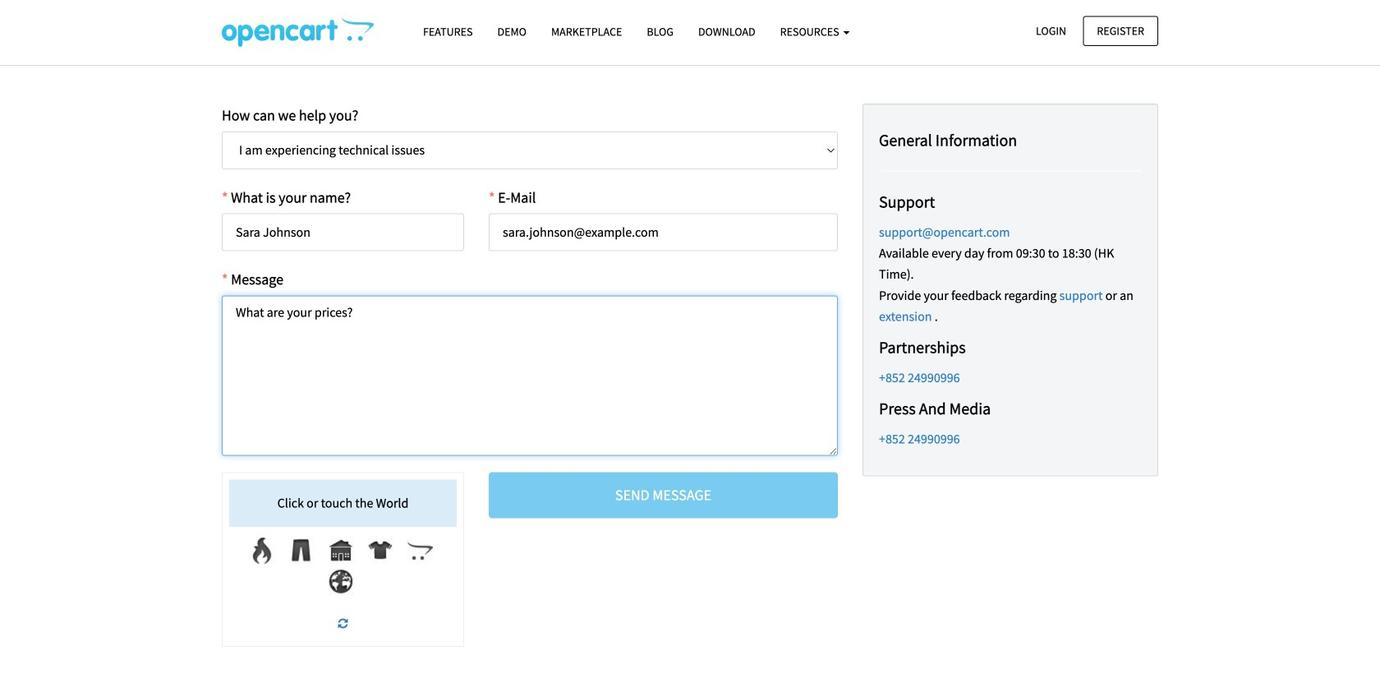 Task type: describe. For each thing, give the bounding box(es) containing it.
Name text field
[[222, 213, 464, 251]]



Task type: vqa. For each thing, say whether or not it's contained in the screenshot.
the email text box
yes



Task type: locate. For each thing, give the bounding box(es) containing it.
refresh image
[[338, 618, 348, 629]]

None text field
[[222, 295, 838, 456]]

Email text field
[[489, 213, 838, 251]]

opencart - contact image
[[222, 17, 374, 47]]



